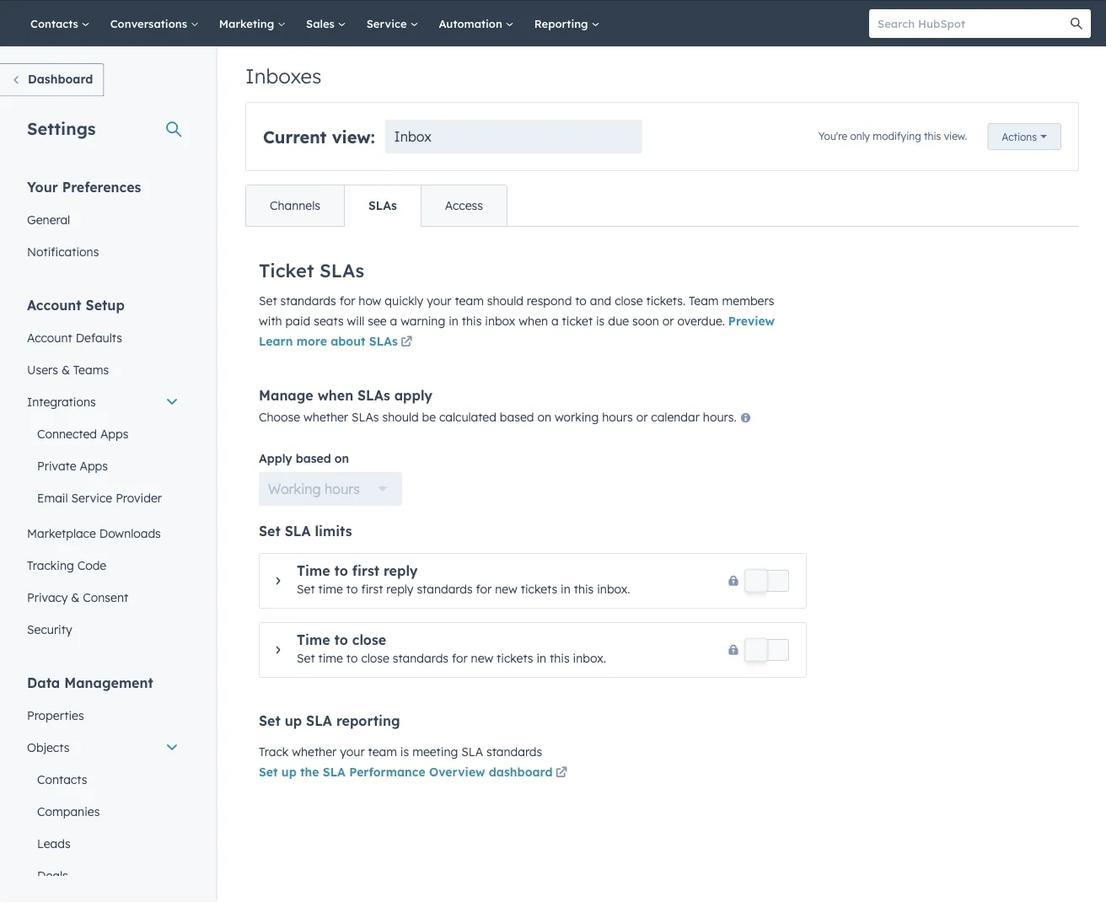 Task type: locate. For each thing, give the bounding box(es) containing it.
1 horizontal spatial hours
[[602, 410, 633, 425]]

0 vertical spatial time
[[318, 582, 343, 597]]

slas up how
[[320, 259, 364, 282]]

a
[[390, 314, 397, 329], [552, 314, 559, 329]]

0 horizontal spatial for
[[340, 294, 355, 309]]

standards
[[280, 294, 336, 309], [417, 582, 473, 597], [393, 651, 449, 666], [487, 745, 543, 760]]

1 vertical spatial time
[[318, 651, 343, 666]]

sla left limits
[[285, 523, 311, 540]]

private apps link
[[17, 450, 189, 482]]

set inside time to first reply set time to first reply standards for new tickets in this inbox.
[[297, 582, 315, 597]]

should
[[487, 294, 524, 309], [382, 410, 419, 425]]

with
[[259, 314, 282, 329]]

1 vertical spatial when
[[318, 387, 353, 404]]

0 horizontal spatial in
[[449, 314, 459, 329]]

inbox. inside time to first reply set time to first reply standards for new tickets in this inbox.
[[597, 582, 630, 597]]

when right manage
[[318, 387, 353, 404]]

2 vertical spatial in
[[537, 651, 547, 666]]

0 vertical spatial new
[[495, 582, 518, 597]]

standards up dashboard in the left of the page
[[487, 745, 543, 760]]

0 horizontal spatial hours
[[325, 481, 360, 498]]

limits
[[315, 523, 352, 540]]

2 a from the left
[[552, 314, 559, 329]]

sla right the at left bottom
[[323, 765, 346, 780]]

set down working
[[259, 523, 281, 540]]

contacts up the "companies"
[[37, 773, 87, 787]]

0 vertical spatial time
[[297, 563, 330, 580]]

caret image
[[276, 576, 280, 587]]

2 horizontal spatial for
[[476, 582, 492, 597]]

should up inbox on the left of page
[[487, 294, 524, 309]]

set down track
[[259, 765, 278, 780]]

time right caret image at the bottom left of page
[[297, 563, 330, 580]]

sla inside the set up the sla performance overview dashboard link
[[323, 765, 346, 780]]

soon
[[633, 314, 659, 329]]

time right caret icon
[[297, 632, 330, 649]]

calculated
[[439, 410, 497, 425]]

1 vertical spatial team
[[368, 745, 397, 760]]

1 vertical spatial tickets
[[497, 651, 533, 666]]

1 horizontal spatial team
[[455, 294, 484, 309]]

companies link
[[17, 796, 189, 828]]

1 vertical spatial inbox.
[[573, 651, 606, 666]]

contacts link
[[20, 1, 100, 47], [17, 764, 189, 796]]

0 horizontal spatial a
[[390, 314, 397, 329]]

0 horizontal spatial &
[[61, 363, 70, 377]]

2 account from the top
[[27, 331, 72, 345]]

link opens in a new window image
[[401, 333, 413, 353], [401, 337, 413, 349], [556, 764, 568, 784], [556, 768, 568, 780]]

on left working
[[538, 410, 552, 425]]

1 vertical spatial is
[[400, 745, 409, 760]]

new inside time to close set time to close standards for new tickets in this inbox.
[[471, 651, 494, 666]]

your down reporting
[[340, 745, 365, 760]]

new
[[495, 582, 518, 597], [471, 651, 494, 666]]

a right 'see'
[[390, 314, 397, 329]]

1 vertical spatial contacts link
[[17, 764, 189, 796]]

standards up time to close set time to close standards for new tickets in this inbox.
[[417, 582, 473, 597]]

new down time to first reply set time to first reply standards for new tickets in this inbox.
[[471, 651, 494, 666]]

notifications link
[[17, 236, 189, 268]]

new up time to close set time to close standards for new tickets in this inbox.
[[495, 582, 518, 597]]

settings
[[27, 118, 96, 139]]

up up track
[[285, 713, 302, 730]]

apps
[[100, 427, 129, 441], [80, 459, 108, 474]]

1 vertical spatial whether
[[292, 745, 337, 760]]

time inside time to first reply set time to first reply standards for new tickets in this inbox.
[[297, 563, 330, 580]]

0 vertical spatial apps
[[100, 427, 129, 441]]

your inside set standards for how quickly your team should respond to and close tickets. team members with paid seats will see a warning in this inbox when a ticket is due soon or overdue. preview
[[427, 294, 452, 309]]

service
[[367, 17, 410, 31], [71, 491, 112, 506]]

0 horizontal spatial based
[[296, 452, 331, 466]]

choose whether slas should be calculated based on working hours or calendar hours.
[[259, 410, 740, 425]]

up left the at left bottom
[[282, 765, 297, 780]]

account setup element
[[17, 296, 189, 646]]

2 horizontal spatial in
[[561, 582, 571, 597]]

0 horizontal spatial new
[[471, 651, 494, 666]]

be
[[422, 410, 436, 425]]

1 horizontal spatial or
[[663, 314, 674, 329]]

0 vertical spatial whether
[[304, 410, 348, 425]]

time right caret image at the bottom left of page
[[318, 582, 343, 597]]

preview button
[[729, 314, 775, 329]]

account defaults
[[27, 331, 122, 345]]

apps up email service provider
[[80, 459, 108, 474]]

1 vertical spatial your
[[340, 745, 365, 760]]

new inside time to first reply set time to first reply standards for new tickets in this inbox.
[[495, 582, 518, 597]]

or
[[663, 314, 674, 329], [636, 410, 648, 425]]

1 vertical spatial in
[[561, 582, 571, 597]]

2 time from the top
[[318, 651, 343, 666]]

a down respond
[[552, 314, 559, 329]]

contacts up dashboard
[[30, 17, 82, 31]]

sla
[[285, 523, 311, 540], [306, 713, 332, 730], [461, 745, 483, 760], [323, 765, 346, 780]]

or left calendar
[[636, 410, 648, 425]]

hours up limits
[[325, 481, 360, 498]]

1 time from the top
[[318, 582, 343, 597]]

0 vertical spatial is
[[596, 314, 605, 329]]

the
[[300, 765, 319, 780]]

current
[[263, 127, 327, 148]]

tab list
[[245, 185, 508, 227]]

reporting
[[534, 17, 592, 31]]

1 vertical spatial time
[[297, 632, 330, 649]]

in
[[449, 314, 459, 329], [561, 582, 571, 597], [537, 651, 547, 666]]

or inside set standards for how quickly your team should respond to and close tickets. team members with paid seats will see a warning in this inbox when a ticket is due soon or overdue. preview
[[663, 314, 674, 329]]

for down time to first reply set time to first reply standards for new tickets in this inbox.
[[452, 651, 468, 666]]

working hours
[[268, 481, 360, 498]]

set up track
[[259, 713, 281, 730]]

is left due
[[596, 314, 605, 329]]

apps down integrations "button"
[[100, 427, 129, 441]]

automation
[[439, 17, 506, 31]]

team
[[455, 294, 484, 309], [368, 745, 397, 760]]

0 vertical spatial inbox.
[[597, 582, 630, 597]]

Search HubSpot search field
[[869, 10, 1076, 38]]

view.
[[944, 130, 968, 143]]

inbox
[[394, 129, 432, 145]]

hours
[[602, 410, 633, 425], [325, 481, 360, 498]]

0 vertical spatial in
[[449, 314, 459, 329]]

actions button
[[988, 124, 1062, 151]]

1 vertical spatial &
[[71, 590, 80, 605]]

1 horizontal spatial when
[[519, 314, 548, 329]]

contacts link up dashboard
[[20, 1, 100, 47]]

private
[[37, 459, 76, 474]]

0 horizontal spatial your
[[340, 745, 365, 760]]

0 vertical spatial team
[[455, 294, 484, 309]]

1 vertical spatial for
[[476, 582, 492, 597]]

time inside time to close set time to close standards for new tickets in this inbox.
[[318, 651, 343, 666]]

warning
[[401, 314, 445, 329]]

1 horizontal spatial is
[[596, 314, 605, 329]]

your preferences element
[[17, 178, 189, 268]]

ticket
[[562, 314, 593, 329]]

set up with
[[259, 294, 277, 309]]

1 horizontal spatial on
[[538, 410, 552, 425]]

1 horizontal spatial for
[[452, 651, 468, 666]]

connected apps
[[37, 427, 129, 441]]

deals
[[37, 869, 68, 883]]

track whether your team is meeting sla standards
[[259, 745, 543, 760]]

sales link
[[296, 1, 356, 47]]

& right users
[[61, 363, 70, 377]]

tickets inside time to close set time to close standards for new tickets in this inbox.
[[497, 651, 533, 666]]

standards up paid on the top left of the page
[[280, 294, 336, 309]]

account for account defaults
[[27, 331, 72, 345]]

time inside time to close set time to close standards for new tickets in this inbox.
[[297, 632, 330, 649]]

time right caret icon
[[318, 651, 343, 666]]

0 horizontal spatial or
[[636, 410, 648, 425]]

this inside time to first reply set time to first reply standards for new tickets in this inbox.
[[574, 582, 594, 597]]

0 vertical spatial &
[[61, 363, 70, 377]]

data management element
[[17, 674, 189, 902]]

meeting
[[413, 745, 458, 760]]

based up working hours on the bottom left of page
[[296, 452, 331, 466]]

0 vertical spatial up
[[285, 713, 302, 730]]

to inside set standards for how quickly your team should respond to and close tickets. team members with paid seats will see a warning in this inbox when a ticket is due soon or overdue. preview
[[575, 294, 587, 309]]

account up the account defaults
[[27, 297, 81, 314]]

to
[[575, 294, 587, 309], [334, 563, 348, 580], [346, 582, 358, 597], [334, 632, 348, 649], [346, 651, 358, 666]]

is
[[596, 314, 605, 329], [400, 745, 409, 760]]

2 time from the top
[[297, 632, 330, 649]]

contacts link up the "companies"
[[17, 764, 189, 796]]

& right privacy
[[71, 590, 80, 605]]

properties link
[[17, 700, 189, 732]]

1 horizontal spatial service
[[367, 17, 410, 31]]

for up time to close set time to close standards for new tickets in this inbox.
[[476, 582, 492, 597]]

caret image
[[276, 646, 280, 656]]

0 vertical spatial your
[[427, 294, 452, 309]]

apply
[[394, 387, 433, 404]]

for inside time to close set time to close standards for new tickets in this inbox.
[[452, 651, 468, 666]]

0 vertical spatial contacts link
[[20, 1, 100, 47]]

0 vertical spatial tickets
[[521, 582, 558, 597]]

0 horizontal spatial team
[[368, 745, 397, 760]]

service down private apps link
[[71, 491, 112, 506]]

1 horizontal spatial your
[[427, 294, 452, 309]]

learn more about slas
[[259, 334, 398, 349]]

1 vertical spatial apps
[[80, 459, 108, 474]]

contacts inside data management element
[[37, 773, 87, 787]]

up inside the set up the sla performance overview dashboard link
[[282, 765, 297, 780]]

up
[[285, 713, 302, 730], [282, 765, 297, 780]]

slas down 'see'
[[369, 334, 398, 349]]

contacts link for companies link
[[17, 764, 189, 796]]

0 vertical spatial on
[[538, 410, 552, 425]]

1 vertical spatial new
[[471, 651, 494, 666]]

0 vertical spatial for
[[340, 294, 355, 309]]

based right calculated
[[500, 410, 534, 425]]

for up 'will'
[[340, 294, 355, 309]]

slas down view:
[[369, 199, 397, 213]]

service right sales link at the top left of the page
[[367, 17, 410, 31]]

your up the warning
[[427, 294, 452, 309]]

team right quickly
[[455, 294, 484, 309]]

set right caret icon
[[297, 651, 315, 666]]

hours right working
[[602, 410, 633, 425]]

time for time to close
[[297, 632, 330, 649]]

1 horizontal spatial in
[[537, 651, 547, 666]]

whether up the at left bottom
[[292, 745, 337, 760]]

set right caret image at the bottom left of page
[[297, 582, 315, 597]]

1 vertical spatial close
[[352, 632, 386, 649]]

standards inside set standards for how quickly your team should respond to and close tickets. team members with paid seats will see a warning in this inbox when a ticket is due soon or overdue. preview
[[280, 294, 336, 309]]

1 vertical spatial service
[[71, 491, 112, 506]]

whether down manage when slas apply
[[304, 410, 348, 425]]

set for set standards for how quickly your team should respond to and close tickets. team members with paid seats will see a warning in this inbox when a ticket is due soon or overdue. preview
[[259, 294, 277, 309]]

0 horizontal spatial should
[[382, 410, 419, 425]]

service inside email service provider link
[[71, 491, 112, 506]]

this inside time to close set time to close standards for new tickets in this inbox.
[[550, 651, 570, 666]]

1 horizontal spatial &
[[71, 590, 80, 605]]

1 vertical spatial first
[[361, 582, 383, 597]]

1 time from the top
[[297, 563, 330, 580]]

you're
[[819, 130, 848, 143]]

privacy & consent link
[[17, 582, 189, 614]]

& for users
[[61, 363, 70, 377]]

contacts
[[30, 17, 82, 31], [37, 773, 87, 787]]

0 vertical spatial or
[[663, 314, 674, 329]]

email service provider
[[37, 491, 162, 506]]

for
[[340, 294, 355, 309], [476, 582, 492, 597], [452, 651, 468, 666]]

account up users
[[27, 331, 72, 345]]

teams
[[73, 363, 109, 377]]

1 horizontal spatial new
[[495, 582, 518, 597]]

2 vertical spatial for
[[452, 651, 468, 666]]

1 vertical spatial on
[[335, 452, 349, 466]]

0 vertical spatial based
[[500, 410, 534, 425]]

1 vertical spatial account
[[27, 331, 72, 345]]

1 vertical spatial up
[[282, 765, 297, 780]]

reply
[[384, 563, 418, 580], [387, 582, 414, 597]]

account
[[27, 297, 81, 314], [27, 331, 72, 345]]

is up "set up the sla performance overview dashboard"
[[400, 745, 409, 760]]

0 vertical spatial service
[[367, 17, 410, 31]]

1 horizontal spatial based
[[500, 410, 534, 425]]

your preferences
[[27, 179, 141, 196]]

inbox.
[[597, 582, 630, 597], [573, 651, 606, 666]]

0 vertical spatial account
[[27, 297, 81, 314]]

based
[[500, 410, 534, 425], [296, 452, 331, 466]]

on up working hours "popup button"
[[335, 452, 349, 466]]

account inside account defaults link
[[27, 331, 72, 345]]

1 account from the top
[[27, 297, 81, 314]]

when down respond
[[519, 314, 548, 329]]

contacts link for conversations link
[[20, 1, 100, 47]]

on
[[538, 410, 552, 425], [335, 452, 349, 466]]

1 horizontal spatial a
[[552, 314, 559, 329]]

set up sla reporting
[[259, 713, 400, 730]]

when
[[519, 314, 548, 329], [318, 387, 353, 404]]

you're only modifying this view.
[[819, 130, 968, 143]]

set for set up the sla performance overview dashboard
[[259, 765, 278, 780]]

standards up reporting
[[393, 651, 449, 666]]

1 vertical spatial contacts
[[37, 773, 87, 787]]

will
[[347, 314, 365, 329]]

1 vertical spatial hours
[[325, 481, 360, 498]]

reporting
[[336, 713, 400, 730]]

private apps
[[37, 459, 108, 474]]

0 vertical spatial when
[[519, 314, 548, 329]]

deals link
[[17, 860, 189, 892]]

hours inside "popup button"
[[325, 481, 360, 498]]

or down tickets.
[[663, 314, 674, 329]]

should down apply
[[382, 410, 419, 425]]

0 horizontal spatial service
[[71, 491, 112, 506]]

0 vertical spatial close
[[615, 294, 643, 309]]

team up performance
[[368, 745, 397, 760]]

0 vertical spatial first
[[352, 563, 380, 580]]

1 horizontal spatial should
[[487, 294, 524, 309]]

set inside set standards for how quickly your team should respond to and close tickets. team members with paid seats will see a warning in this inbox when a ticket is due soon or overdue. preview
[[259, 294, 277, 309]]

0 vertical spatial should
[[487, 294, 524, 309]]



Task type: vqa. For each thing, say whether or not it's contained in the screenshot.
Alert
no



Task type: describe. For each thing, give the bounding box(es) containing it.
search image
[[1071, 18, 1083, 30]]

set up the sla performance overview dashboard link
[[259, 764, 571, 784]]

quickly
[[385, 294, 424, 309]]

when inside set standards for how quickly your team should respond to and close tickets. team members with paid seats will see a warning in this inbox when a ticket is due soon or overdue. preview
[[519, 314, 548, 329]]

learn more about slas link
[[259, 333, 416, 353]]

users & teams link
[[17, 354, 189, 386]]

learn
[[259, 334, 293, 349]]

integrations
[[27, 395, 96, 409]]

time inside time to first reply set time to first reply standards for new tickets in this inbox.
[[318, 582, 343, 597]]

setup
[[86, 297, 125, 314]]

is inside set standards for how quickly your team should respond to and close tickets. team members with paid seats will see a warning in this inbox when a ticket is due soon or overdue. preview
[[596, 314, 605, 329]]

conversations
[[110, 17, 190, 31]]

slas left apply
[[358, 387, 390, 404]]

manage
[[259, 387, 314, 404]]

sla left reporting
[[306, 713, 332, 730]]

preview
[[729, 314, 775, 329]]

connected apps link
[[17, 418, 189, 450]]

sla up "overview"
[[461, 745, 483, 760]]

notifications
[[27, 245, 99, 259]]

tab list containing channels
[[245, 185, 508, 227]]

see
[[368, 314, 387, 329]]

apply based on
[[259, 452, 349, 466]]

view:
[[332, 127, 375, 148]]

channels link
[[246, 186, 344, 226]]

0 vertical spatial reply
[[384, 563, 418, 580]]

1 a from the left
[[390, 314, 397, 329]]

for inside set standards for how quickly your team should respond to and close tickets. team members with paid seats will see a warning in this inbox when a ticket is due soon or overdue. preview
[[340, 294, 355, 309]]

conversations link
[[100, 1, 209, 47]]

dashboard
[[489, 765, 553, 780]]

close inside set standards for how quickly your team should respond to and close tickets. team members with paid seats will see a warning in this inbox when a ticket is due soon or overdue. preview
[[615, 294, 643, 309]]

1 vertical spatial should
[[382, 410, 419, 425]]

and
[[590, 294, 612, 309]]

overview
[[429, 765, 485, 780]]

objects button
[[17, 732, 189, 764]]

tickets.
[[646, 294, 686, 309]]

preferences
[[62, 179, 141, 196]]

apply
[[259, 452, 292, 466]]

marketplace downloads
[[27, 526, 161, 541]]

link opens in a new window image inside learn more about slas link
[[401, 337, 413, 349]]

users
[[27, 363, 58, 377]]

about
[[331, 334, 366, 349]]

sales
[[306, 17, 338, 31]]

access link
[[421, 186, 507, 226]]

set inside time to close set time to close standards for new tickets in this inbox.
[[297, 651, 315, 666]]

standards inside time to first reply set time to first reply standards for new tickets in this inbox.
[[417, 582, 473, 597]]

actions
[[1002, 131, 1037, 143]]

provider
[[116, 491, 162, 506]]

data
[[27, 675, 60, 692]]

due
[[608, 314, 629, 329]]

hours.
[[703, 410, 737, 425]]

overdue.
[[678, 314, 725, 329]]

service link
[[356, 1, 429, 47]]

privacy
[[27, 590, 68, 605]]

email service provider link
[[17, 482, 189, 514]]

slas down manage when slas apply
[[352, 410, 379, 425]]

integrations button
[[17, 386, 189, 418]]

calendar
[[651, 410, 700, 425]]

automation link
[[429, 1, 524, 47]]

apps for private apps
[[80, 459, 108, 474]]

for inside time to first reply set time to first reply standards for new tickets in this inbox.
[[476, 582, 492, 597]]

time for time to first reply
[[297, 563, 330, 580]]

team inside set standards for how quickly your team should respond to and close tickets. team members with paid seats will see a warning in this inbox when a ticket is due soon or overdue. preview
[[455, 294, 484, 309]]

members
[[722, 294, 774, 309]]

inbox. inside time to close set time to close standards for new tickets in this inbox.
[[573, 651, 606, 666]]

dashboard
[[28, 72, 93, 87]]

working
[[555, 410, 599, 425]]

ticket slas
[[259, 259, 364, 282]]

this inside set standards for how quickly your team should respond to and close tickets. team members with paid seats will see a warning in this inbox when a ticket is due soon or overdue. preview
[[462, 314, 482, 329]]

data management
[[27, 675, 153, 692]]

apps for connected apps
[[100, 427, 129, 441]]

tracking
[[27, 558, 74, 573]]

inbox
[[485, 314, 516, 329]]

0 horizontal spatial on
[[335, 452, 349, 466]]

defaults
[[76, 331, 122, 345]]

0 horizontal spatial is
[[400, 745, 409, 760]]

0 vertical spatial hours
[[602, 410, 633, 425]]

access
[[445, 199, 483, 213]]

0 vertical spatial contacts
[[30, 17, 82, 31]]

set for set sla limits
[[259, 523, 281, 540]]

whether for your
[[292, 745, 337, 760]]

current view:
[[263, 127, 375, 148]]

inboxes
[[245, 64, 322, 89]]

up for sla
[[285, 713, 302, 730]]

team
[[689, 294, 719, 309]]

dashboard link
[[0, 64, 104, 97]]

modifying
[[873, 130, 922, 143]]

choose
[[259, 410, 300, 425]]

inbox button
[[385, 120, 643, 154]]

account setup
[[27, 297, 125, 314]]

tracking code link
[[17, 550, 189, 582]]

seats
[[314, 314, 344, 329]]

security
[[27, 622, 72, 637]]

companies
[[37, 805, 100, 819]]

paid
[[286, 314, 311, 329]]

should inside set standards for how quickly your team should respond to and close tickets. team members with paid seats will see a warning in this inbox when a ticket is due soon or overdue. preview
[[487, 294, 524, 309]]

reporting link
[[524, 1, 610, 47]]

set for set up sla reporting
[[259, 713, 281, 730]]

whether for slas
[[304, 410, 348, 425]]

in inside time to first reply set time to first reply standards for new tickets in this inbox.
[[561, 582, 571, 597]]

2 vertical spatial close
[[361, 651, 389, 666]]

general
[[27, 213, 70, 227]]

privacy & consent
[[27, 590, 128, 605]]

search button
[[1063, 10, 1091, 38]]

ticket
[[259, 259, 314, 282]]

1 vertical spatial reply
[[387, 582, 414, 597]]

set sla limits
[[259, 523, 352, 540]]

set up the sla performance overview dashboard
[[259, 765, 553, 780]]

code
[[77, 558, 106, 573]]

& for privacy
[[71, 590, 80, 605]]

leads
[[37, 837, 70, 851]]

time to first reply set time to first reply standards for new tickets in this inbox.
[[297, 563, 630, 597]]

tickets inside time to first reply set time to first reply standards for new tickets in this inbox.
[[521, 582, 558, 597]]

more
[[297, 334, 327, 349]]

manage when slas apply
[[259, 387, 433, 404]]

in inside time to close set time to close standards for new tickets in this inbox.
[[537, 651, 547, 666]]

1 vertical spatial based
[[296, 452, 331, 466]]

security link
[[17, 614, 189, 646]]

in inside set standards for how quickly your team should respond to and close tickets. team members with paid seats will see a warning in this inbox when a ticket is due soon or overdue. preview
[[449, 314, 459, 329]]

consent
[[83, 590, 128, 605]]

set standards for how quickly your team should respond to and close tickets. team members with paid seats will see a warning in this inbox when a ticket is due soon or overdue. preview
[[259, 294, 775, 329]]

email
[[37, 491, 68, 506]]

1 vertical spatial or
[[636, 410, 648, 425]]

0 horizontal spatial when
[[318, 387, 353, 404]]

slas link
[[344, 186, 421, 226]]

link opens in a new window image inside the set up the sla performance overview dashboard link
[[556, 768, 568, 780]]

standards inside time to close set time to close standards for new tickets in this inbox.
[[393, 651, 449, 666]]

properties
[[27, 708, 84, 723]]

how
[[359, 294, 382, 309]]

objects
[[27, 740, 69, 755]]

connected
[[37, 427, 97, 441]]

account for account setup
[[27, 297, 81, 314]]

service inside service link
[[367, 17, 410, 31]]

up for the
[[282, 765, 297, 780]]



